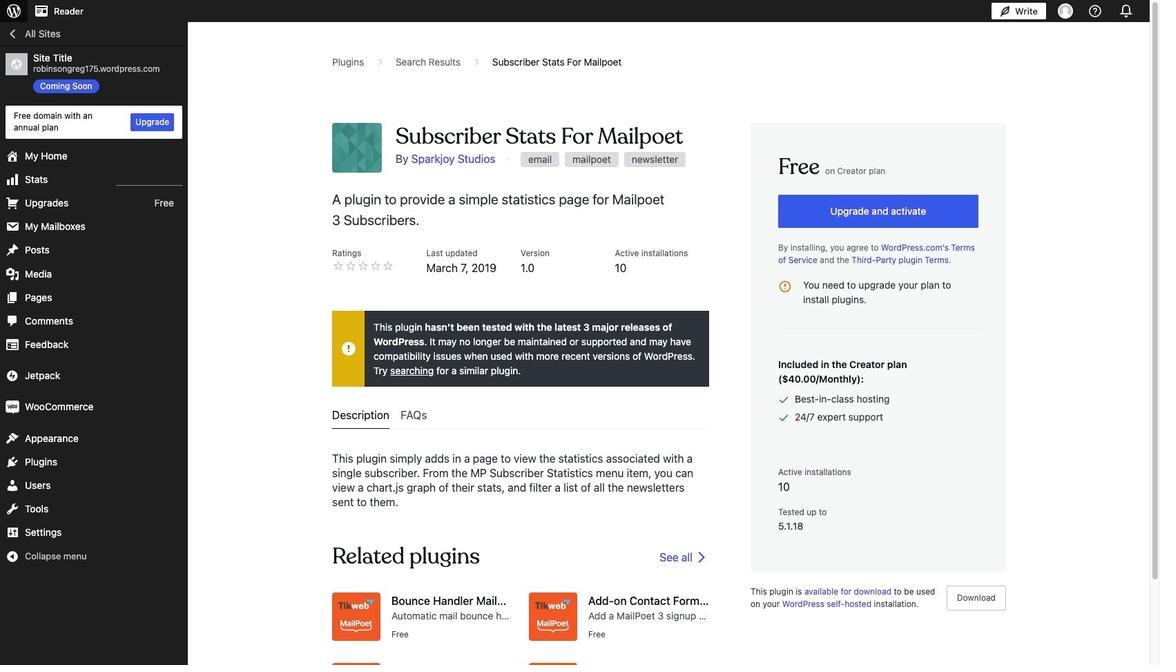 Task type: locate. For each thing, give the bounding box(es) containing it.
plugin icon image
[[332, 123, 382, 173], [332, 593, 381, 641], [529, 593, 578, 641]]

manage your notifications image
[[1117, 1, 1137, 21]]

help image
[[1088, 3, 1104, 19]]

wrapper drop image
[[343, 343, 354, 354]]

menu
[[332, 404, 710, 430]]

img image
[[6, 369, 19, 383], [6, 400, 19, 414]]

1 img image from the top
[[6, 369, 19, 383]]

0 vertical spatial img image
[[6, 369, 19, 383]]

2 img image from the top
[[6, 400, 19, 414]]

1 vertical spatial img image
[[6, 400, 19, 414]]

main content
[[310, 39, 1029, 665]]

notice status
[[332, 311, 710, 387]]



Task type: vqa. For each thing, say whether or not it's contained in the screenshot.
Dismiss icon
no



Task type: describe. For each thing, give the bounding box(es) containing it.
manage your sites image
[[6, 3, 22, 19]]

my profile image
[[1059, 3, 1074, 19]]

highest hourly views 0 image
[[117, 177, 182, 186]]



